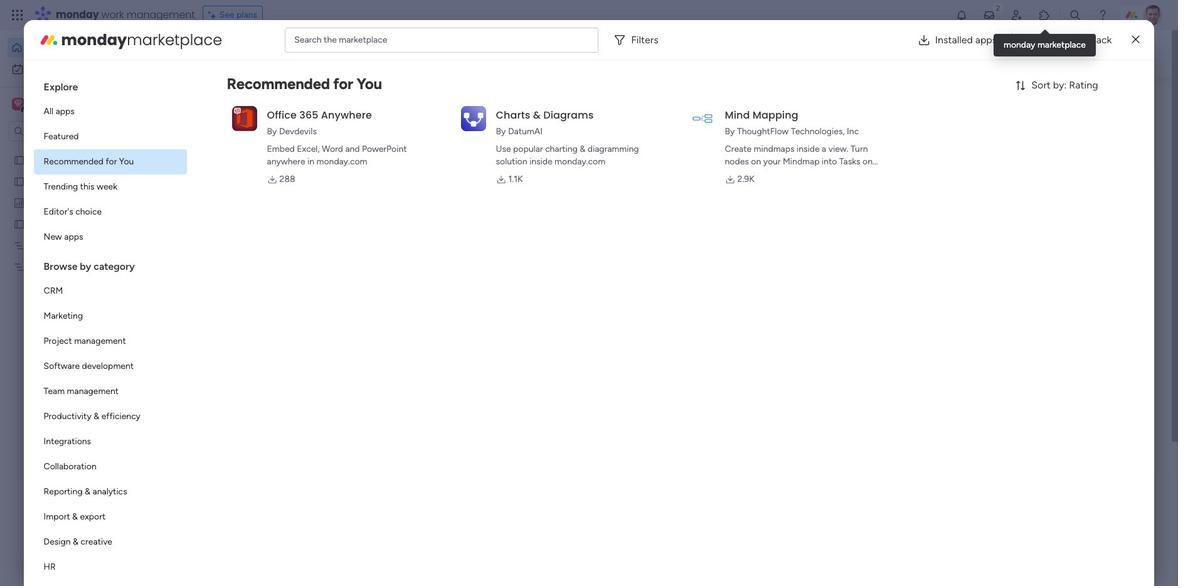 Task type: locate. For each thing, give the bounding box(es) containing it.
0 vertical spatial heading
[[34, 70, 187, 99]]

search everything image
[[1070, 9, 1082, 21]]

heading
[[34, 70, 187, 99], [34, 250, 187, 279]]

terry turtle image
[[1144, 5, 1164, 25]]

quick search results list box
[[232, 117, 904, 437]]

app logo image
[[232, 106, 257, 131], [461, 106, 486, 131], [690, 106, 715, 131]]

0 vertical spatial public board image
[[13, 154, 25, 166]]

2 app logo image from the left
[[461, 106, 486, 131]]

1 vertical spatial heading
[[34, 250, 187, 279]]

2 horizontal spatial app logo image
[[690, 106, 715, 131]]

see plans image
[[208, 8, 220, 22]]

1 vertical spatial public board image
[[13, 175, 25, 187]]

list box
[[34, 70, 187, 586], [0, 147, 160, 447]]

workspace image
[[12, 97, 24, 111], [14, 97, 22, 111]]

0 horizontal spatial app logo image
[[232, 106, 257, 131]]

2 workspace image from the left
[[14, 97, 22, 111]]

option
[[8, 38, 153, 58], [8, 59, 153, 79], [34, 99, 187, 124], [34, 124, 187, 149], [0, 148, 160, 151], [34, 149, 187, 174], [34, 174, 187, 200], [34, 200, 187, 225], [34, 225, 187, 250], [34, 279, 187, 304], [34, 304, 187, 329], [34, 329, 187, 354], [34, 354, 187, 379], [34, 379, 187, 404], [34, 404, 187, 429], [34, 429, 187, 454], [34, 454, 187, 480], [34, 480, 187, 505], [34, 505, 187, 530], [34, 530, 187, 555], [34, 555, 187, 580]]

help image
[[1097, 9, 1110, 21]]

monday marketplace image
[[1039, 9, 1051, 21]]

public board image
[[13, 154, 25, 166], [13, 175, 25, 187]]

1 horizontal spatial app logo image
[[461, 106, 486, 131]]

3 app logo image from the left
[[690, 106, 715, 131]]

2 heading from the top
[[34, 250, 187, 279]]



Task type: describe. For each thing, give the bounding box(es) containing it.
close recently visited image
[[232, 102, 247, 117]]

update feed image
[[984, 9, 996, 21]]

public dashboard image
[[13, 196, 25, 208]]

2 image
[[993, 1, 1004, 15]]

1 heading from the top
[[34, 70, 187, 99]]

Search in workspace field
[[26, 124, 105, 138]]

1 app logo image from the left
[[232, 106, 257, 131]]

workspace selection element
[[12, 97, 105, 113]]

2 public board image from the top
[[13, 175, 25, 187]]

1 public board image from the top
[[13, 154, 25, 166]]

1 workspace image from the left
[[12, 97, 24, 111]]

notifications image
[[956, 9, 969, 21]]

dapulse x slim image
[[1133, 32, 1140, 47]]

monday marketplace image
[[39, 30, 59, 50]]

public board image
[[13, 218, 25, 230]]

invite members image
[[1011, 9, 1024, 21]]

v2 user feedback image
[[944, 47, 954, 61]]

select product image
[[11, 9, 24, 21]]

v2 bolt switch image
[[1042, 47, 1049, 61]]



Task type: vqa. For each thing, say whether or not it's contained in the screenshot.
the app logo
yes



